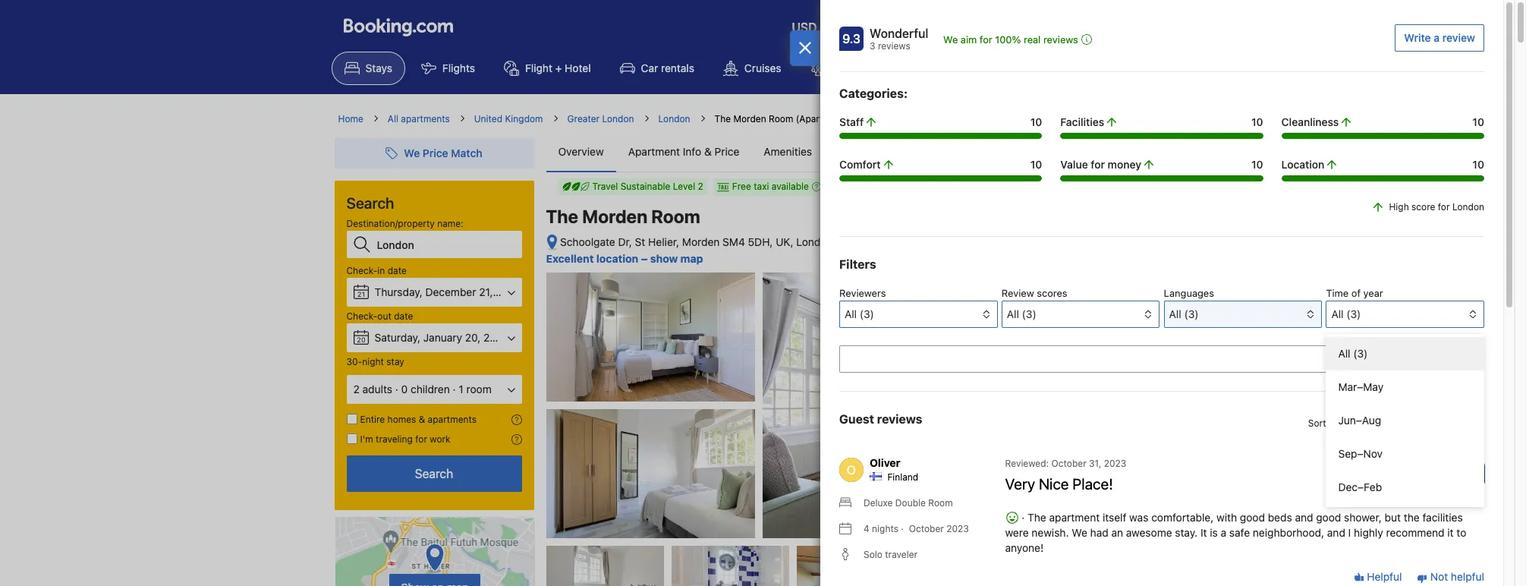 Task type: describe. For each thing, give the bounding box(es) containing it.
hotel
[[565, 61, 591, 74]]

reviewers
[[840, 287, 886, 299]]

thursday, december 21, 2023
[[375, 285, 522, 298]]

overview
[[558, 145, 604, 158]]

destination/property name:
[[347, 218, 464, 229]]

attractions
[[832, 61, 885, 74]]

staff 10 meter
[[840, 133, 1043, 139]]

name:
[[437, 218, 464, 229]]

all inside "link"
[[388, 113, 399, 124]]

flight + hotel
[[525, 61, 591, 74]]

all (3) inside the all (3) link
[[1339, 347, 1368, 360]]

but
[[1385, 511, 1401, 524]]

apartment info & price
[[628, 145, 740, 158]]

we aim for 100% real reviews button
[[944, 32, 1092, 47]]

london,
[[797, 235, 836, 248]]

out
[[378, 310, 392, 322]]

car rentals
[[641, 61, 695, 74]]

high
[[1390, 201, 1409, 213]]

1 vertical spatial october
[[909, 523, 944, 534]]

kingdom inside schoolgate dr, st helier, morden sm4 5dh, uk, london, united kingdom – excellent location – show map
[[874, 235, 918, 248]]

all apartments
[[388, 113, 450, 124]]

i'm
[[360, 433, 373, 445]]

all (3) for time of year
[[1332, 307, 1361, 320]]

rentals
[[661, 61, 695, 74]]

languages
[[1164, 287, 1215, 299]]

all (3) button for review scores
[[1002, 301, 1160, 328]]

· right nights
[[901, 523, 904, 534]]

& for price
[[704, 145, 712, 158]]

house
[[837, 145, 868, 158]]

property
[[978, 20, 1027, 34]]

booking.com image
[[344, 18, 453, 36]]

were
[[1005, 526, 1029, 539]]

apartments inside "link"
[[401, 113, 450, 124]]

(3) for languages
[[1185, 307, 1199, 320]]

work
[[430, 433, 451, 445]]

very nice place!
[[1005, 475, 1113, 493]]

21
[[358, 290, 365, 298]]

0 horizontal spatial and
[[1295, 511, 1314, 524]]

flight + hotel link
[[491, 52, 604, 85]]

0
[[401, 383, 408, 396]]

sm4
[[723, 235, 745, 248]]

had
[[1091, 526, 1109, 539]]

london inside greater london link
[[602, 113, 634, 124]]

time of year
[[1327, 287, 1384, 299]]

10 for location
[[1473, 158, 1485, 171]]

scored 10 element
[[1462, 462, 1486, 486]]

reviews inside wonderful 3 reviews
[[878, 40, 911, 52]]

the morden room (apartment), london (uk) deals
[[715, 113, 934, 124]]

4
[[864, 523, 870, 534]]

greater
[[567, 113, 600, 124]]

a inside the apartment itself was comfortable, with good beds and good shower, but the facilities were newish. we had an awesome stay. it is a safe neighborhood, and i highly recommend it to anyone!
[[1221, 526, 1227, 539]]

5dh,
[[748, 235, 773, 248]]

very
[[1005, 475, 1036, 493]]

click to open map view image
[[546, 234, 558, 251]]

reserve
[[1013, 185, 1053, 198]]

jun–aug link
[[1327, 404, 1485, 437]]

united kingdom link
[[474, 112, 543, 126]]

helpful
[[1451, 570, 1485, 583]]

mar–may
[[1339, 380, 1384, 393]]

price
[[715, 145, 740, 158]]

(3) for reviewers
[[860, 307, 874, 320]]

a inside button
[[1434, 31, 1440, 44]]

entire homes & apartments
[[360, 414, 477, 425]]

· left 0
[[395, 383, 398, 396]]

search button
[[347, 455, 522, 492]]

not
[[1431, 570, 1449, 583]]

0 horizontal spatial united
[[474, 113, 503, 124]]

apartment inside the apartment itself was comfortable, with good beds and good shower, but the facilities were newish. we had an awesome stay. it is a safe neighborhood, and i highly recommend it to anyone!
[[1050, 511, 1100, 524]]

9.3
[[843, 32, 861, 46]]

anyone!
[[1005, 541, 1044, 554]]

21,
[[479, 285, 493, 298]]

beds
[[1268, 511, 1293, 524]]

list your property
[[927, 20, 1027, 34]]

the for the apartment itself was comfortable, with good beds and good shower, but the facilities were newish. we had an awesome stay. it is a safe neighborhood, and i highly recommend it to anyone!
[[1028, 511, 1047, 524]]

search inside search "button"
[[415, 467, 453, 481]]

the for the morden room (apartment), london (uk) deals
[[715, 113, 731, 124]]

3
[[870, 40, 876, 52]]

date for check-out date
[[394, 310, 413, 322]]

all (3) button for reviewers
[[840, 301, 998, 328]]

mar–may link
[[1327, 370, 1485, 404]]

all (3) button for languages
[[1164, 301, 1323, 328]]

register link
[[1042, 14, 1102, 41]]

cleanliness 10 meter
[[1282, 133, 1485, 139]]

0 vertical spatial 2
[[698, 181, 704, 192]]

facilities
[[1061, 115, 1105, 128]]

review
[[1443, 31, 1476, 44]]

schoolgate
[[560, 235, 615, 248]]

taxi
[[754, 181, 769, 192]]

not helpful
[[1428, 570, 1485, 583]]

20
[[357, 336, 366, 344]]

review scores
[[1002, 287, 1068, 299]]

level
[[673, 181, 696, 192]]

house rules link
[[824, 132, 907, 172]]

london down categories:
[[854, 113, 886, 124]]

1 horizontal spatial –
[[921, 235, 927, 248]]

0 horizontal spatial kingdom
[[505, 113, 543, 124]]

schoolgate dr, st helier, morden sm4 5dh, uk, london, united kingdom – excellent location – show map
[[546, 235, 927, 265]]

1
[[459, 383, 464, 396]]

stay inside reserve your apartment stay button
[[1136, 185, 1157, 198]]

all apartments link
[[388, 112, 450, 126]]

apartment
[[628, 145, 680, 158]]

taxis
[[972, 61, 995, 74]]

attractions link
[[797, 52, 898, 85]]

for for i'm traveling for work
[[415, 433, 427, 445]]

apartment inside button
[[1081, 185, 1133, 198]]

2024
[[484, 331, 509, 344]]

review categories element
[[840, 84, 908, 102]]

sep–nov
[[1339, 447, 1383, 460]]

+
[[555, 61, 562, 74]]

i'm traveling for work
[[360, 433, 451, 445]]

location
[[597, 252, 639, 265]]

close image
[[799, 42, 812, 54]]

all (3) for reviewers
[[845, 307, 874, 320]]

(3) up mar–may
[[1354, 347, 1368, 360]]

value for money
[[1061, 158, 1142, 171]]

· up the were
[[1019, 511, 1028, 524]]

all (3) for review scores
[[1007, 307, 1037, 320]]

room for the morden room
[[652, 206, 701, 227]]

2023 for thursday, december 21, 2023
[[496, 285, 522, 298]]

the for the morden room
[[546, 206, 579, 227]]

write
[[1405, 31, 1431, 44]]

apartments inside 'search' section
[[428, 414, 477, 425]]

cruises
[[745, 61, 782, 74]]

shower,
[[1345, 511, 1382, 524]]

your for reserve
[[1056, 185, 1078, 198]]

we aim for 100% real reviews
[[944, 33, 1079, 46]]

0 vertical spatial search
[[347, 194, 394, 212]]



Task type: vqa. For each thing, say whether or not it's contained in the screenshot.
Destination/property name:
yes



Task type: locate. For each thing, give the bounding box(es) containing it.
0 horizontal spatial search
[[347, 194, 394, 212]]

1 vertical spatial kingdom
[[874, 235, 918, 248]]

0 horizontal spatial &
[[419, 414, 425, 425]]

2023
[[496, 285, 522, 298], [1104, 458, 1127, 469], [947, 523, 969, 534]]

0 horizontal spatial stay
[[387, 356, 404, 367]]

2 left adults
[[353, 383, 360, 396]]

register
[[1051, 20, 1093, 33]]

2023 left the were
[[947, 523, 969, 534]]

the
[[1404, 511, 1420, 524]]

0 vertical spatial –
[[921, 235, 927, 248]]

1 horizontal spatial kingdom
[[874, 235, 918, 248]]

the up price
[[715, 113, 731, 124]]

list
[[927, 20, 947, 34]]

room up amenities
[[769, 113, 794, 124]]

2023 right 21,
[[496, 285, 522, 298]]

1 vertical spatial apartment
[[1050, 511, 1100, 524]]

rated wonderful element
[[870, 24, 929, 43]]

1 vertical spatial morden
[[582, 206, 648, 227]]

2 vertical spatial 2023
[[947, 523, 969, 534]]

the morden room (apartment), london (uk) deals link
[[715, 113, 934, 124]]

stay down 'value for money 10' meter
[[1136, 185, 1157, 198]]

all down languages
[[1170, 307, 1182, 320]]

all (3) down reviewers
[[845, 307, 874, 320]]

your inside reserve your apartment stay button
[[1056, 185, 1078, 198]]

(3) for time of year
[[1347, 307, 1361, 320]]

nights
[[872, 523, 899, 534]]

10 for value for money
[[1252, 158, 1264, 171]]

0 vertical spatial morden
[[734, 113, 767, 124]]

stay right night
[[387, 356, 404, 367]]

united down 'flights'
[[474, 113, 503, 124]]

your for list
[[950, 20, 975, 34]]

0 horizontal spatial we
[[944, 33, 958, 46]]

london up apartment info & price
[[659, 113, 691, 124]]

0 vertical spatial date
[[388, 265, 407, 276]]

for left work
[[415, 433, 427, 445]]

real
[[1024, 33, 1041, 46]]

home link
[[338, 112, 363, 126]]

october up the traveler
[[909, 523, 944, 534]]

a right the is
[[1221, 526, 1227, 539]]

london right greater
[[602, 113, 634, 124]]

reviews right guest
[[877, 412, 923, 426]]

scored 9.3 element
[[840, 27, 864, 51]]

30-night stay
[[347, 356, 404, 367]]

search down work
[[415, 467, 453, 481]]

reviews left by:
[[1329, 418, 1362, 429]]

0 vertical spatial check-
[[347, 265, 378, 276]]

0 vertical spatial stay
[[1136, 185, 1157, 198]]

solo
[[864, 549, 883, 560]]

3 all (3) button from the left
[[1164, 301, 1323, 328]]

0 horizontal spatial a
[[1221, 526, 1227, 539]]

all (3) button down year
[[1327, 301, 1485, 328]]

united kingdom
[[474, 113, 543, 124]]

4 all (3) button from the left
[[1327, 301, 1485, 328]]

apartment down value for money
[[1081, 185, 1133, 198]]

10
[[1031, 115, 1043, 128], [1252, 115, 1264, 128], [1473, 115, 1485, 128], [1031, 158, 1043, 171], [1252, 158, 1264, 171], [1473, 158, 1485, 171]]

map
[[681, 252, 703, 265]]

reserve your apartment stay button
[[1001, 178, 1169, 206]]

for for we aim for 100% real reviews
[[980, 33, 993, 46]]

uk,
[[776, 235, 794, 248]]

a
[[1434, 31, 1440, 44], [1221, 526, 1227, 539]]

morden up price
[[734, 113, 767, 124]]

filters
[[840, 257, 877, 271]]

1 good from the left
[[1240, 511, 1265, 524]]

it
[[1448, 526, 1454, 539]]

1 horizontal spatial the
[[715, 113, 731, 124]]

& right homes
[[419, 414, 425, 425]]

all (3) button for time of year
[[1327, 301, 1485, 328]]

write a review button
[[1396, 24, 1485, 52]]

to
[[1457, 526, 1467, 539]]

1 vertical spatial united
[[839, 235, 871, 248]]

reviewed:
[[1005, 458, 1049, 469]]

2 vertical spatial the
[[1028, 511, 1047, 524]]

morden for the morden room (apartment), london (uk) deals
[[734, 113, 767, 124]]

apartment up "newish."
[[1050, 511, 1100, 524]]

2
[[698, 181, 704, 192], [353, 383, 360, 396]]

(3) for review scores
[[1022, 307, 1037, 320]]

and up 'neighborhood,' at the bottom of the page
[[1295, 511, 1314, 524]]

is
[[1210, 526, 1218, 539]]

comfortable,
[[1152, 511, 1214, 524]]

0 vertical spatial the
[[715, 113, 731, 124]]

filter reviews region
[[840, 255, 1485, 507]]

(3) down review scores
[[1022, 307, 1037, 320]]

for inside 'search' section
[[415, 433, 427, 445]]

all right home
[[388, 113, 399, 124]]

· left "1"
[[453, 383, 456, 396]]

available
[[772, 181, 809, 192]]

all down reviewers
[[845, 307, 857, 320]]

for right aim
[[980, 33, 993, 46]]

kingdom up 'filters'
[[874, 235, 918, 248]]

2 good from the left
[[1317, 511, 1342, 524]]

thursday,
[[375, 285, 423, 298]]

apartments down flights link
[[401, 113, 450, 124]]

time
[[1327, 287, 1349, 299]]

1 vertical spatial –
[[641, 252, 648, 265]]

stay.
[[1175, 526, 1198, 539]]

safe
[[1230, 526, 1250, 539]]

1 horizontal spatial 2023
[[947, 523, 969, 534]]

1 horizontal spatial morden
[[682, 235, 720, 248]]

it
[[1201, 526, 1207, 539]]

united
[[474, 113, 503, 124], [839, 235, 871, 248]]

0 vertical spatial apartment
[[1081, 185, 1133, 198]]

1 vertical spatial room
[[652, 206, 701, 227]]

all for review scores
[[1007, 307, 1019, 320]]

traveling
[[376, 433, 413, 445]]

morden up the "map"
[[682, 235, 720, 248]]

(3) down reviewers
[[860, 307, 874, 320]]

1 vertical spatial 2023
[[1104, 458, 1127, 469]]

1 horizontal spatial room
[[769, 113, 794, 124]]

free
[[732, 181, 751, 192]]

1 check- from the top
[[347, 265, 378, 276]]

search up 'destination/property' at the left
[[347, 194, 394, 212]]

2 vertical spatial morden
[[682, 235, 720, 248]]

dr,
[[618, 235, 632, 248]]

united up 'filters'
[[839, 235, 871, 248]]

– down comfort 10 meter at right
[[921, 235, 927, 248]]

1 horizontal spatial a
[[1434, 31, 1440, 44]]

·
[[395, 383, 398, 396], [453, 383, 456, 396], [1019, 511, 1028, 524], [901, 523, 904, 534]]

0 vertical spatial october
[[1052, 458, 1087, 469]]

(3) down time of year
[[1347, 307, 1361, 320]]

room up helier,
[[652, 206, 701, 227]]

0 horizontal spatial 2023
[[496, 285, 522, 298]]

for right value
[[1091, 158, 1105, 171]]

0 vertical spatial apartments
[[401, 113, 450, 124]]

all (3) button
[[840, 301, 998, 328], [1002, 301, 1160, 328], [1164, 301, 1323, 328], [1327, 301, 1485, 328]]

for inside button
[[980, 33, 993, 46]]

(apartment),
[[796, 113, 851, 124]]

0 horizontal spatial the
[[546, 206, 579, 227]]

i
[[1349, 526, 1351, 539]]

& for apartments
[[419, 414, 425, 425]]

overview link
[[546, 132, 616, 172]]

& inside 'search' section
[[419, 414, 425, 425]]

reviewed: october 31, 2023
[[1005, 458, 1127, 469]]

100%
[[995, 33, 1021, 46]]

and left i
[[1328, 526, 1346, 539]]

facilities 10 meter
[[1061, 133, 1264, 139]]

your down value
[[1056, 185, 1078, 198]]

10 for facilities
[[1252, 115, 1264, 128]]

morden for the morden room
[[582, 206, 648, 227]]

0 horizontal spatial your
[[950, 20, 975, 34]]

all (3) button down scores
[[1002, 301, 1160, 328]]

value for money 10 meter
[[1061, 175, 1264, 181]]

1 vertical spatial your
[[1056, 185, 1078, 198]]

0 vertical spatial &
[[704, 145, 712, 158]]

check- for out
[[347, 310, 378, 322]]

0 vertical spatial we
[[944, 33, 958, 46]]

0 vertical spatial room
[[769, 113, 794, 124]]

2023 for reviewed: october 31, 2023
[[1104, 458, 1127, 469]]

1 horizontal spatial october
[[1052, 458, 1087, 469]]

your inside "list your property" link
[[950, 20, 975, 34]]

1 vertical spatial check-
[[347, 310, 378, 322]]

0 horizontal spatial 2
[[353, 383, 360, 396]]

the up click to open map view image
[[546, 206, 579, 227]]

wonderful 3 reviews
[[870, 27, 929, 52]]

check-out date
[[347, 310, 413, 322]]

0 vertical spatial a
[[1434, 31, 1440, 44]]

stay
[[1136, 185, 1157, 198], [387, 356, 404, 367]]

guest
[[840, 412, 874, 426]]

& right info
[[704, 145, 712, 158]]

date right out
[[394, 310, 413, 322]]

1 horizontal spatial good
[[1317, 511, 1342, 524]]

the morden room
[[546, 206, 701, 227]]

sep–nov link
[[1327, 437, 1485, 471]]

0 vertical spatial united
[[474, 113, 503, 124]]

check- down 21
[[347, 310, 378, 322]]

1 horizontal spatial search
[[415, 467, 453, 481]]

None text field
[[840, 345, 1422, 373]]

good left shower,
[[1317, 511, 1342, 524]]

apartments up work
[[428, 414, 477, 425]]

10 for cleanliness
[[1473, 115, 1485, 128]]

all down time
[[1332, 307, 1344, 320]]

categories:
[[840, 87, 908, 100]]

morden inside schoolgate dr, st helier, morden sm4 5dh, uk, london, united kingdom – excellent location – show map
[[682, 235, 720, 248]]

1 vertical spatial we
[[1072, 526, 1088, 539]]

facilities
[[1423, 511, 1463, 524]]

show
[[650, 252, 678, 265]]

children
[[411, 383, 450, 396]]

october up very nice place! on the bottom right
[[1052, 458, 1087, 469]]

1 vertical spatial the
[[546, 206, 579, 227]]

1 horizontal spatial &
[[704, 145, 712, 158]]

reviews inside button
[[1044, 33, 1079, 46]]

search section
[[328, 126, 540, 586]]

1 vertical spatial date
[[394, 310, 413, 322]]

2 inside button
[[353, 383, 360, 396]]

for right score
[[1438, 201, 1450, 213]]

we inside button
[[944, 33, 958, 46]]

morden up dr,
[[582, 206, 648, 227]]

all up mar–may
[[1339, 347, 1351, 360]]

with
[[1217, 511, 1237, 524]]

your
[[950, 20, 975, 34], [1056, 185, 1078, 198]]

0 vertical spatial and
[[1295, 511, 1314, 524]]

we left aim
[[944, 33, 958, 46]]

all (3) for languages
[[1170, 307, 1199, 320]]

all (3) down languages
[[1170, 307, 1199, 320]]

all for time of year
[[1332, 307, 1344, 320]]

1 horizontal spatial stay
[[1136, 185, 1157, 198]]

– down st
[[641, 252, 648, 265]]

date for check-in date
[[388, 265, 407, 276]]

1 all (3) button from the left
[[840, 301, 998, 328]]

for for high score for london
[[1438, 201, 1450, 213]]

all down review
[[1007, 307, 1019, 320]]

amenities link
[[752, 132, 824, 172]]

–
[[921, 235, 927, 248], [641, 252, 648, 265]]

a right write
[[1434, 31, 1440, 44]]

1 vertical spatial apartments
[[428, 414, 477, 425]]

1 vertical spatial search
[[415, 467, 453, 481]]

0 horizontal spatial –
[[641, 252, 648, 265]]

0 horizontal spatial morden
[[582, 206, 648, 227]]

the up "newish."
[[1028, 511, 1047, 524]]

scores
[[1037, 287, 1068, 299]]

good up safe
[[1240, 511, 1265, 524]]

travel sustainable level 2
[[592, 181, 704, 192]]

(3) down languages
[[1185, 307, 1199, 320]]

of
[[1352, 287, 1361, 299]]

newish.
[[1032, 526, 1069, 539]]

check- up 21
[[347, 265, 378, 276]]

1 horizontal spatial and
[[1328, 526, 1346, 539]]

0 vertical spatial 2023
[[496, 285, 522, 298]]

check- for in
[[347, 265, 378, 276]]

stays link
[[331, 52, 405, 85]]

all (3) down time of year
[[1332, 307, 1361, 320]]

2 horizontal spatial 2023
[[1104, 458, 1127, 469]]

london right score
[[1453, 201, 1485, 213]]

in
[[378, 265, 385, 276]]

2 horizontal spatial morden
[[734, 113, 767, 124]]

10 for comfort
[[1031, 158, 1043, 171]]

helier,
[[648, 235, 679, 248]]

2 all (3) button from the left
[[1002, 301, 1160, 328]]

your right list
[[950, 20, 975, 34]]

jun–aug
[[1339, 414, 1382, 427]]

reviews
[[1044, 33, 1079, 46], [878, 40, 911, 52], [877, 412, 923, 426], [1329, 418, 1362, 429]]

1 horizontal spatial we
[[1072, 526, 1088, 539]]

0 horizontal spatial room
[[652, 206, 701, 227]]

1 vertical spatial &
[[419, 414, 425, 425]]

comfort 10 meter
[[840, 175, 1043, 181]]

car
[[641, 61, 658, 74]]

2 right level
[[698, 181, 704, 192]]

0 horizontal spatial good
[[1240, 511, 1265, 524]]

we left had
[[1072, 526, 1088, 539]]

1 horizontal spatial united
[[839, 235, 871, 248]]

neighborhood,
[[1253, 526, 1325, 539]]

all (3) down review
[[1007, 307, 1037, 320]]

0 horizontal spatial october
[[909, 523, 944, 534]]

2023 right 31,
[[1104, 458, 1127, 469]]

2023 inside 'search' section
[[496, 285, 522, 298]]

1 vertical spatial stay
[[387, 356, 404, 367]]

the apartment itself was comfortable, with good beds and good shower, but the facilities were newish. we had an awesome stay. it is a safe neighborhood, and i highly recommend it to anyone!
[[1005, 511, 1467, 554]]

cleanliness
[[1282, 115, 1339, 128]]

the inside the apartment itself was comfortable, with good beds and good shower, but the facilities were newish. we had an awesome stay. it is a safe neighborhood, and i highly recommend it to anyone!
[[1028, 511, 1047, 524]]

date right in at the top of page
[[388, 265, 407, 276]]

reviews right real
[[1044, 33, 1079, 46]]

all for languages
[[1170, 307, 1182, 320]]

all for reviewers
[[845, 307, 857, 320]]

not helpful button
[[1417, 570, 1485, 585]]

10 for staff
[[1031, 115, 1043, 128]]

2 horizontal spatial the
[[1028, 511, 1047, 524]]

1 vertical spatial and
[[1328, 526, 1346, 539]]

1 horizontal spatial your
[[1056, 185, 1078, 198]]

location 10 meter
[[1282, 175, 1485, 181]]

was
[[1130, 511, 1149, 524]]

all (3) button down reviewers
[[840, 301, 998, 328]]

2 check- from the top
[[347, 310, 378, 322]]

by:
[[1364, 418, 1377, 429]]

united inside schoolgate dr, st helier, morden sm4 5dh, uk, london, united kingdom – excellent location – show map
[[839, 235, 871, 248]]

kingdom down flight
[[505, 113, 543, 124]]

amenities
[[764, 145, 812, 158]]

1 vertical spatial a
[[1221, 526, 1227, 539]]

(3)
[[860, 307, 874, 320], [1022, 307, 1037, 320], [1185, 307, 1199, 320], [1347, 307, 1361, 320], [1354, 347, 1368, 360]]

stay inside 'search' section
[[387, 356, 404, 367]]

1 horizontal spatial 2
[[698, 181, 704, 192]]

entire
[[360, 414, 385, 425]]

all (3) button down languages
[[1164, 301, 1323, 328]]

good
[[1240, 511, 1265, 524], [1317, 511, 1342, 524]]

oliver
[[870, 456, 901, 469]]

location
[[1282, 158, 1325, 171]]

flights link
[[408, 52, 488, 85]]

room
[[769, 113, 794, 124], [652, 206, 701, 227]]

greater london link
[[567, 112, 634, 126]]

0 vertical spatial your
[[950, 20, 975, 34]]

review
[[1002, 287, 1034, 299]]

0 vertical spatial kingdom
[[505, 113, 543, 124]]

all (3) up mar–may
[[1339, 347, 1368, 360]]

reviews right 3
[[878, 40, 911, 52]]

1 vertical spatial 2
[[353, 383, 360, 396]]

room for the morden room (apartment), london (uk) deals
[[769, 113, 794, 124]]

we inside the apartment itself was comfortable, with good beds and good shower, but the facilities were newish. we had an awesome stay. it is a safe neighborhood, and i highly recommend it to anyone!
[[1072, 526, 1088, 539]]



